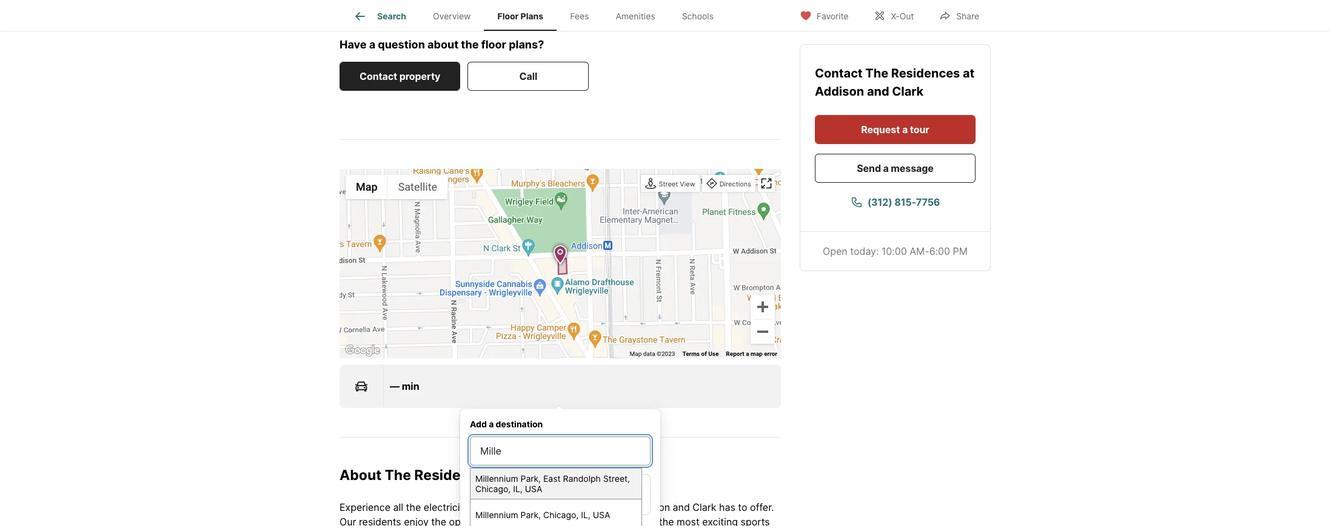 Task type: describe. For each thing, give the bounding box(es) containing it.
directions button
[[703, 176, 754, 193]]

of left use
[[701, 351, 707, 358]]

millennium park, east randolph street, chicago, il, usa
[[475, 474, 630, 495]]

(312) 815-7756
[[868, 196, 940, 208]]

question
[[378, 38, 425, 51]]

enjoy
[[404, 516, 429, 527]]

x-out
[[891, 11, 914, 21]]

a for message
[[883, 162, 889, 174]]

tab list containing search
[[340, 0, 737, 31]]

some
[[619, 516, 644, 527]]

and inside the residences at addison and clark
[[867, 84, 889, 98]]

overview tab
[[420, 2, 484, 31]]

addison inside experience all the electricity and excitement the residences of addison and clark has to offer. our residents enjoy the opportunity to take full advantage of some of the most exciting sport
[[633, 502, 670, 514]]

call button
[[468, 62, 589, 91]]

request a tour
[[861, 123, 929, 135]]

street view button
[[642, 176, 698, 193]]

contact property
[[360, 70, 440, 82]]

6:00
[[929, 245, 950, 257]]

advantage
[[556, 516, 605, 527]]

today:
[[850, 245, 879, 257]]

schools
[[682, 11, 714, 21]]

0 horizontal spatial the
[[385, 467, 411, 484]]

terms of use link
[[682, 351, 719, 358]]

amenities
[[616, 11, 655, 21]]

offer.
[[750, 502, 774, 514]]

and up most
[[673, 502, 690, 514]]

report
[[726, 351, 744, 358]]

park, for chicago,
[[521, 510, 541, 521]]

millennium park, chicago, il, usa
[[475, 510, 610, 521]]

(312) 815-7756 link
[[815, 187, 976, 216]]

view
[[680, 180, 695, 188]]

plans?
[[509, 38, 544, 51]]

request
[[861, 123, 900, 135]]

satellite
[[398, 181, 437, 194]]

full
[[540, 516, 553, 527]]

call
[[519, 70, 537, 82]]

contact for contact property
[[360, 70, 397, 82]]

x-
[[891, 11, 900, 21]]

east
[[543, 474, 561, 484]]

send a message
[[857, 162, 934, 174]]

has
[[719, 502, 735, 514]]

fees tab
[[557, 2, 602, 31]]

use
[[708, 351, 719, 358]]

request a tour button
[[815, 115, 976, 144]]

park, for east
[[521, 474, 541, 484]]

overview
[[433, 11, 471, 21]]

©2023
[[657, 351, 675, 358]]

amenities tab
[[602, 2, 669, 31]]

floor
[[481, 38, 506, 51]]

satellite button
[[388, 175, 448, 199]]

electricity
[[424, 502, 469, 514]]

exciting
[[702, 516, 738, 527]]

the down electricity
[[431, 516, 446, 527]]

815-
[[895, 196, 916, 208]]

clark inside experience all the electricity and excitement the residences of addison and clark has to offer. our residents enjoy the opportunity to take full advantage of some of the most exciting sport
[[693, 502, 716, 514]]

excitement
[[492, 502, 542, 514]]

(312)
[[868, 196, 892, 208]]

take
[[517, 516, 537, 527]]

share
[[956, 11, 979, 21]]

opportunity
[[449, 516, 503, 527]]

experience all the electricity and excitement the residences of addison and clark has to offer. our residents enjoy the opportunity to take full advantage of some of the most exciting sport
[[340, 502, 779, 527]]

map
[[751, 351, 763, 358]]

usa inside the millennium park, east randolph street, chicago, il, usa
[[525, 485, 542, 495]]

1 horizontal spatial il,
[[581, 510, 590, 521]]

street
[[659, 180, 678, 188]]

schools tab
[[669, 2, 727, 31]]

about the residences at addison and clark
[[340, 467, 639, 484]]

1 vertical spatial residences
[[414, 467, 494, 484]]

a for map
[[746, 351, 749, 358]]

error
[[764, 351, 777, 358]]

map data ©2023
[[630, 351, 675, 358]]

floor
[[498, 11, 519, 21]]

—
[[390, 381, 400, 393]]

street view
[[659, 180, 695, 188]]

destination
[[496, 419, 543, 430]]

millennium for millennium park, east randolph street, chicago, il, usa
[[475, 474, 518, 484]]

fees
[[570, 11, 589, 21]]



Task type: locate. For each thing, give the bounding box(es) containing it.
1 millennium from the top
[[475, 474, 518, 484]]

0 vertical spatial usa
[[525, 485, 542, 495]]

at up excitement
[[497, 467, 510, 484]]

il, inside the millennium park, east randolph street, chicago, il, usa
[[513, 485, 523, 495]]

clark up tour
[[892, 84, 924, 98]]

have
[[340, 38, 367, 51]]

millennium for millennium park, chicago, il, usa
[[475, 510, 518, 521]]

1 park, from the top
[[521, 474, 541, 484]]

a right add
[[489, 419, 494, 430]]

1 horizontal spatial addison
[[633, 502, 670, 514]]

most
[[677, 516, 700, 527]]

map region
[[277, 100, 898, 411]]

usa left some
[[593, 510, 610, 521]]

usa up excitement
[[525, 485, 542, 495]]

il, up excitement
[[513, 485, 523, 495]]

clark right randolph
[[602, 467, 639, 484]]

1 vertical spatial at
[[497, 467, 510, 484]]

1 horizontal spatial at
[[963, 65, 975, 80]]

1 vertical spatial park,
[[521, 510, 541, 521]]

park,
[[521, 474, 541, 484], [521, 510, 541, 521]]

0 vertical spatial millennium
[[475, 474, 518, 484]]

a left tour
[[902, 123, 908, 135]]

a for destination
[[489, 419, 494, 430]]

1 vertical spatial chicago,
[[543, 510, 579, 521]]

1 vertical spatial millennium
[[475, 510, 518, 521]]

0 vertical spatial addison
[[815, 84, 864, 98]]

0 horizontal spatial addison
[[514, 467, 570, 484]]

send
[[857, 162, 881, 174]]

residences up electricity
[[414, 467, 494, 484]]

about
[[428, 38, 459, 51]]

contact down favorite
[[815, 65, 866, 80]]

our
[[340, 516, 356, 527]]

1 horizontal spatial clark
[[693, 502, 716, 514]]

call link
[[468, 62, 589, 91]]

the up all
[[385, 467, 411, 484]]

1 vertical spatial clark
[[602, 467, 639, 484]]

a for tour
[[902, 123, 908, 135]]

the up enjoy
[[406, 502, 421, 514]]

the residences at addison and clark
[[815, 65, 975, 98]]

2 horizontal spatial addison
[[815, 84, 864, 98]]

menu bar
[[346, 175, 448, 199]]

map button
[[346, 175, 388, 199]]

and
[[867, 84, 889, 98], [573, 467, 599, 484], [472, 502, 489, 514], [673, 502, 690, 514]]

residences up advantage
[[565, 502, 618, 514]]

1 horizontal spatial usa
[[593, 510, 610, 521]]

millennium up excitement
[[475, 474, 518, 484]]

the up full
[[545, 502, 563, 514]]

0 horizontal spatial contact
[[360, 70, 397, 82]]

map
[[356, 181, 378, 194], [630, 351, 642, 358]]

the
[[866, 65, 888, 80], [385, 467, 411, 484], [545, 502, 563, 514]]

0 vertical spatial at
[[963, 65, 975, 80]]

2 horizontal spatial residences
[[891, 65, 960, 80]]

add
[[470, 419, 487, 430]]

map for map data ©2023
[[630, 351, 642, 358]]

x-out button
[[864, 3, 924, 28]]

contact for contact
[[815, 65, 866, 80]]

addison up some
[[633, 502, 670, 514]]

0 vertical spatial map
[[356, 181, 378, 194]]

pm
[[953, 245, 968, 257]]

1 horizontal spatial residences
[[565, 502, 618, 514]]

7756
[[916, 196, 940, 208]]

10:00
[[882, 245, 907, 257]]

and up "request"
[[867, 84, 889, 98]]

a inside button
[[883, 162, 889, 174]]

share button
[[929, 3, 990, 28]]

map inside popup button
[[356, 181, 378, 194]]

1 vertical spatial to
[[505, 516, 515, 527]]

plans
[[521, 11, 543, 21]]

the left most
[[659, 516, 674, 527]]

Type a location or address text field
[[480, 445, 640, 459]]

2 horizontal spatial the
[[866, 65, 888, 80]]

to
[[738, 502, 747, 514], [505, 516, 515, 527]]

tour
[[910, 123, 929, 135]]

the inside experience all the electricity and excitement the residences of addison and clark has to offer. our residents enjoy the opportunity to take full advantage of some of the most exciting sport
[[545, 502, 563, 514]]

chicago, down the millennium park, east randolph street, chicago, il, usa
[[543, 510, 579, 521]]

0 horizontal spatial to
[[505, 516, 515, 527]]

contact down question
[[360, 70, 397, 82]]

il,
[[513, 485, 523, 495], [581, 510, 590, 521]]

search
[[377, 11, 406, 21]]

list box
[[470, 475, 651, 516]]

1 horizontal spatial contact
[[815, 65, 866, 80]]

randolph
[[563, 474, 601, 484]]

1 horizontal spatial the
[[545, 502, 563, 514]]

a inside "button"
[[902, 123, 908, 135]]

0 vertical spatial clark
[[892, 84, 924, 98]]

to down excitement
[[505, 516, 515, 527]]

favorite button
[[789, 3, 859, 28]]

send a message button
[[815, 153, 976, 183]]

2 vertical spatial clark
[[693, 502, 716, 514]]

message
[[891, 162, 934, 174]]

tab list
[[340, 0, 737, 31]]

property
[[400, 70, 440, 82]]

0 horizontal spatial map
[[356, 181, 378, 194]]

0 horizontal spatial usa
[[525, 485, 542, 495]]

addison
[[815, 84, 864, 98], [514, 467, 570, 484], [633, 502, 670, 514]]

data
[[643, 351, 655, 358]]

of left some
[[607, 516, 617, 527]]

chicago, down about the residences at addison and clark
[[475, 485, 511, 495]]

0 vertical spatial residences
[[891, 65, 960, 80]]

have a question about the floor plans?
[[340, 38, 544, 51]]

0 vertical spatial to
[[738, 502, 747, 514]]

street,
[[603, 474, 630, 484]]

1 vertical spatial the
[[385, 467, 411, 484]]

— min
[[390, 381, 419, 393]]

at down the share
[[963, 65, 975, 80]]

a left map
[[746, 351, 749, 358]]

the
[[461, 38, 479, 51], [406, 502, 421, 514], [431, 516, 446, 527], [659, 516, 674, 527]]

directions
[[720, 180, 751, 188]]

about
[[340, 467, 382, 484]]

google image
[[343, 343, 383, 359]]

am-
[[910, 245, 929, 257]]

a right have at the left of the page
[[369, 38, 375, 51]]

2 vertical spatial addison
[[633, 502, 670, 514]]

add a destination
[[470, 419, 543, 430]]

addison up "request"
[[815, 84, 864, 98]]

1 vertical spatial il,
[[581, 510, 590, 521]]

clark up exciting
[[693, 502, 716, 514]]

residences inside experience all the electricity and excitement the residences of addison and clark has to offer. our residents enjoy the opportunity to take full advantage of some of the most exciting sport
[[565, 502, 618, 514]]

0 vertical spatial chicago,
[[475, 485, 511, 495]]

all
[[393, 502, 403, 514]]

0 horizontal spatial il,
[[513, 485, 523, 495]]

search link
[[353, 9, 406, 24]]

and left street,
[[573, 467, 599, 484]]

open today: 10:00 am-6:00 pm
[[823, 245, 968, 257]]

contact property button
[[340, 62, 460, 91]]

0 horizontal spatial at
[[497, 467, 510, 484]]

2 millennium from the top
[[475, 510, 518, 521]]

report a map error
[[726, 351, 777, 358]]

of right some
[[647, 516, 656, 527]]

0 horizontal spatial residences
[[414, 467, 494, 484]]

2 vertical spatial the
[[545, 502, 563, 514]]

map for map
[[356, 181, 378, 194]]

2 horizontal spatial clark
[[892, 84, 924, 98]]

at
[[963, 65, 975, 80], [497, 467, 510, 484]]

1 vertical spatial usa
[[593, 510, 610, 521]]

0 vertical spatial the
[[866, 65, 888, 80]]

a
[[369, 38, 375, 51], [902, 123, 908, 135], [883, 162, 889, 174], [746, 351, 749, 358], [489, 419, 494, 430]]

the inside the residences at addison and clark
[[866, 65, 888, 80]]

contact inside button
[[360, 70, 397, 82]]

the up "request"
[[866, 65, 888, 80]]

min
[[402, 381, 419, 393]]

0 horizontal spatial clark
[[602, 467, 639, 484]]

and up opportunity
[[472, 502, 489, 514]]

addison down type a location or address "text field"
[[514, 467, 570, 484]]

addison inside the residences at addison and clark
[[815, 84, 864, 98]]

residences
[[891, 65, 960, 80], [414, 467, 494, 484], [565, 502, 618, 514]]

floor plans
[[498, 11, 543, 21]]

the left "floor"
[[461, 38, 479, 51]]

1 horizontal spatial map
[[630, 351, 642, 358]]

0 horizontal spatial chicago,
[[475, 485, 511, 495]]

out
[[900, 11, 914, 21]]

menu bar containing map
[[346, 175, 448, 199]]

of
[[701, 351, 707, 358], [621, 502, 630, 514], [607, 516, 617, 527], [647, 516, 656, 527]]

a right send
[[883, 162, 889, 174]]

floor plans tab
[[484, 2, 557, 31]]

millennium down about the residences at addison and clark
[[475, 510, 518, 521]]

favorite
[[817, 11, 849, 21]]

report a map error link
[[726, 351, 777, 358]]

residences up tour
[[891, 65, 960, 80]]

il, down randolph
[[581, 510, 590, 521]]

1 horizontal spatial chicago,
[[543, 510, 579, 521]]

open
[[823, 245, 848, 257]]

1 vertical spatial addison
[[514, 467, 570, 484]]

park, inside the millennium park, east randolph street, chicago, il, usa
[[521, 474, 541, 484]]

of up some
[[621, 502, 630, 514]]

millennium inside the millennium park, east randolph street, chicago, il, usa
[[475, 474, 518, 484]]

2 park, from the top
[[521, 510, 541, 521]]

(312) 815-7756 button
[[815, 187, 976, 216]]

map left the satellite popup button
[[356, 181, 378, 194]]

chicago, inside the millennium park, east randolph street, chicago, il, usa
[[475, 485, 511, 495]]

to right has
[[738, 502, 747, 514]]

terms of use
[[682, 351, 719, 358]]

1 horizontal spatial to
[[738, 502, 747, 514]]

terms
[[682, 351, 700, 358]]

clark inside the residences at addison and clark
[[892, 84, 924, 98]]

2 vertical spatial residences
[[565, 502, 618, 514]]

experience
[[340, 502, 391, 514]]

1 vertical spatial map
[[630, 351, 642, 358]]

clark
[[892, 84, 924, 98], [602, 467, 639, 484], [693, 502, 716, 514]]

residents
[[359, 516, 401, 527]]

at inside the residences at addison and clark
[[963, 65, 975, 80]]

map left data
[[630, 351, 642, 358]]

a for question
[[369, 38, 375, 51]]

0 vertical spatial il,
[[513, 485, 523, 495]]

residences inside the residences at addison and clark
[[891, 65, 960, 80]]

0 vertical spatial park,
[[521, 474, 541, 484]]



Task type: vqa. For each thing, say whether or not it's contained in the screenshot.
filters
no



